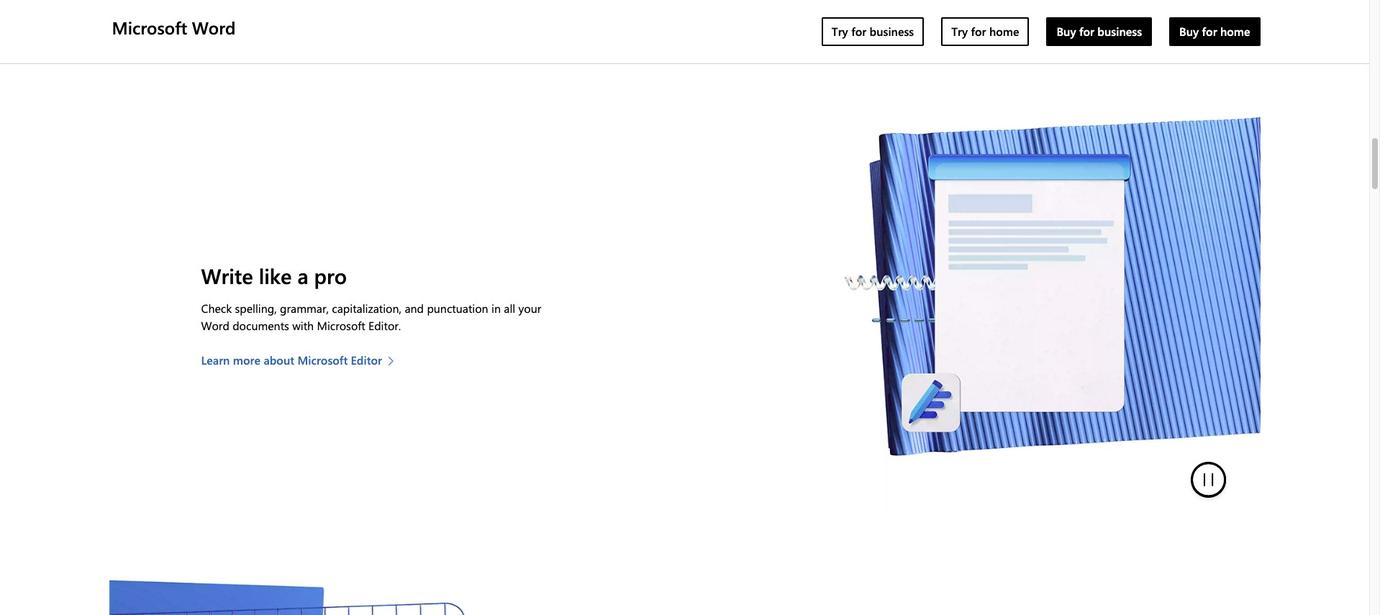 Task type: locate. For each thing, give the bounding box(es) containing it.
editor
[[351, 353, 382, 368]]

pause background video,write like a pro image
[[1194, 465, 1226, 500]]

2 vertical spatial microsoft
[[298, 353, 348, 368]]

in
[[492, 301, 501, 316]]

documents
[[233, 318, 289, 333]]

2 for from the left
[[971, 24, 986, 39]]

buy for home
[[1180, 24, 1251, 39]]

and
[[405, 301, 424, 316]]

check spelling, grammar, capitalization, and punctuation in all your word documents with microsoft editor.
[[201, 301, 541, 333]]

for inside buy for home link
[[1202, 24, 1217, 39]]

try
[[832, 24, 848, 39], [952, 24, 968, 39]]

1 vertical spatial microsoft
[[317, 318, 365, 333]]

for inside try for home link
[[971, 24, 986, 39]]

microsoft word element
[[109, 0, 1269, 63]]

for inside buy for business link
[[1080, 24, 1095, 39]]

word
[[192, 16, 236, 39], [201, 318, 229, 333]]

grammar,
[[280, 301, 329, 316]]

a
[[298, 262, 308, 290]]

pro
[[314, 262, 347, 290]]

for
[[852, 24, 867, 39], [971, 24, 986, 39], [1080, 24, 1095, 39], [1202, 24, 1217, 39]]

for for try for home
[[971, 24, 986, 39]]

4 for from the left
[[1202, 24, 1217, 39]]

business
[[870, 24, 914, 39], [1098, 24, 1142, 39]]

2 buy from the left
[[1180, 24, 1199, 39]]

0 horizontal spatial buy
[[1057, 24, 1076, 39]]

buy
[[1057, 24, 1076, 39], [1180, 24, 1199, 39]]

for for buy for home
[[1202, 24, 1217, 39]]

business for try for business
[[870, 24, 914, 39]]

punctuation
[[427, 301, 488, 316]]

2 try from the left
[[952, 24, 968, 39]]

1 horizontal spatial try
[[952, 24, 968, 39]]

0 horizontal spatial home
[[990, 24, 1019, 39]]

buy for home link
[[1170, 17, 1261, 46]]

1 horizontal spatial buy
[[1180, 24, 1199, 39]]

learn more about microsoft editor link
[[201, 352, 402, 369]]

0 vertical spatial microsoft
[[112, 16, 187, 39]]

try for business link
[[822, 17, 924, 46]]

1 for from the left
[[852, 24, 867, 39]]

home for try for home
[[990, 24, 1019, 39]]

for inside try for business link
[[852, 24, 867, 39]]

1 business from the left
[[870, 24, 914, 39]]

1 home from the left
[[990, 24, 1019, 39]]

0 horizontal spatial try
[[832, 24, 848, 39]]

try for home link
[[942, 17, 1030, 46]]

1 buy from the left
[[1057, 24, 1076, 39]]

3 for from the left
[[1080, 24, 1095, 39]]

2 home from the left
[[1221, 24, 1251, 39]]

learn more about microsoft editor
[[201, 353, 382, 368]]

learn
[[201, 353, 230, 368]]

0 horizontal spatial business
[[870, 24, 914, 39]]

1 horizontal spatial business
[[1098, 24, 1142, 39]]

for for buy for business
[[1080, 24, 1095, 39]]

2 business from the left
[[1098, 24, 1142, 39]]

with
[[292, 318, 314, 333]]

1 try from the left
[[832, 24, 848, 39]]

home
[[990, 24, 1019, 39], [1221, 24, 1251, 39]]

1 horizontal spatial home
[[1221, 24, 1251, 39]]

1 vertical spatial word
[[201, 318, 229, 333]]

home for buy for home
[[1221, 24, 1251, 39]]

about
[[264, 353, 294, 368]]

like
[[259, 262, 292, 290]]

spelling,
[[235, 301, 277, 316]]

microsoft
[[112, 16, 187, 39], [317, 318, 365, 333], [298, 353, 348, 368]]



Task type: describe. For each thing, give the bounding box(es) containing it.
buy for buy for home
[[1180, 24, 1199, 39]]

try for home
[[952, 24, 1019, 39]]

try for try for home
[[952, 24, 968, 39]]

capitalization,
[[332, 301, 402, 316]]

try for business
[[832, 24, 914, 39]]

business for buy for business
[[1098, 24, 1142, 39]]

more
[[233, 353, 261, 368]]

write like a pro
[[201, 262, 347, 290]]

for for try for business
[[852, 24, 867, 39]]

microsoft inside "check spelling, grammar, capitalization, and punctuation in all your word documents with microsoft editor."
[[317, 318, 365, 333]]

buy for business link
[[1047, 17, 1152, 46]]

word inside "check spelling, grammar, capitalization, and punctuation in all your word documents with microsoft editor."
[[201, 318, 229, 333]]

buy for buy for business
[[1057, 24, 1076, 39]]

microsoft word
[[112, 16, 236, 39]]

check
[[201, 301, 232, 316]]

buy for business
[[1057, 24, 1142, 39]]

editor.
[[369, 318, 401, 333]]

your
[[519, 301, 541, 316]]

try for try for business
[[832, 24, 848, 39]]

0 vertical spatial word
[[192, 16, 236, 39]]

write
[[201, 262, 253, 290]]

all
[[504, 301, 515, 316]]



Task type: vqa. For each thing, say whether or not it's contained in the screenshot.
GUIDANCE
no



